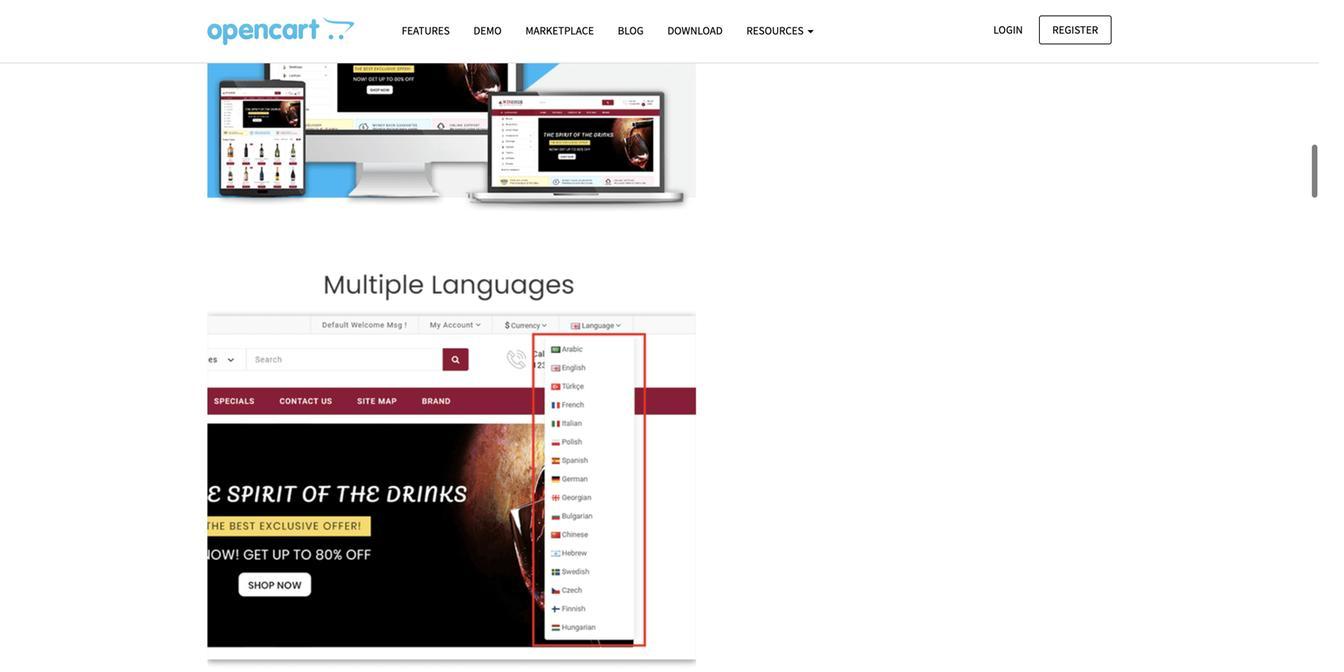 Task type: describe. For each thing, give the bounding box(es) containing it.
download
[[667, 23, 723, 38]]

demo
[[474, 23, 502, 38]]

marketplace link
[[514, 17, 606, 45]]

opencart - winehub opencart responsive theme (bar, restaurant, club) image
[[207, 17, 354, 45]]

login link
[[980, 15, 1036, 44]]

marketplace
[[525, 23, 594, 38]]

features
[[402, 23, 450, 38]]

resources
[[747, 23, 806, 38]]

register
[[1052, 23, 1098, 37]]

demo link
[[462, 17, 514, 45]]

resources link
[[735, 17, 826, 45]]

download link
[[656, 17, 735, 45]]



Task type: locate. For each thing, give the bounding box(es) containing it.
register link
[[1039, 15, 1112, 44]]

blog
[[618, 23, 644, 38]]

login
[[993, 23, 1023, 37]]

blog link
[[606, 17, 656, 45]]

features link
[[390, 17, 462, 45]]



Task type: vqa. For each thing, say whether or not it's contained in the screenshot.
DEMO
yes



